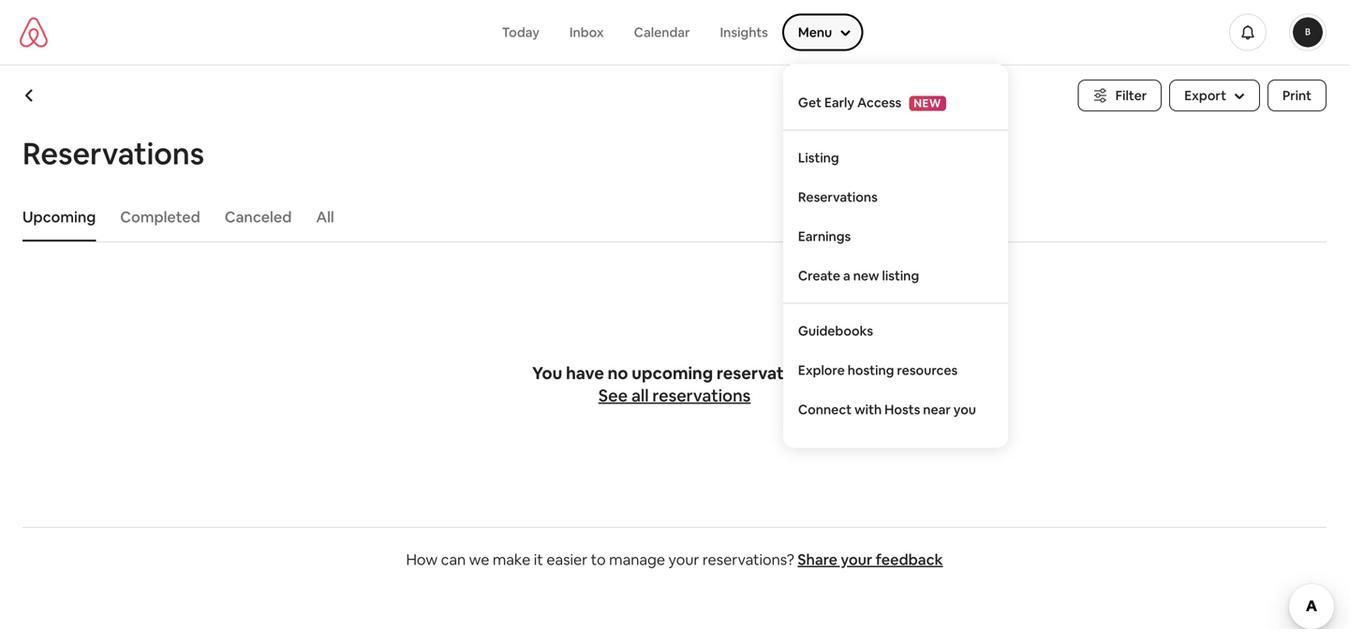 Task type: locate. For each thing, give the bounding box(es) containing it.
reservations
[[22, 134, 204, 173], [798, 189, 878, 206]]

calendar link
[[619, 15, 705, 50]]

2 your from the left
[[841, 551, 873, 570]]

reservations link
[[783, 178, 1008, 217]]

a
[[843, 268, 851, 284]]

0 horizontal spatial reservations
[[22, 134, 204, 173]]

1 horizontal spatial reservations
[[798, 189, 878, 206]]

can
[[441, 551, 466, 570]]

all
[[316, 208, 334, 227]]

today
[[502, 24, 540, 41]]

1 horizontal spatial new
[[914, 96, 942, 111]]

0 vertical spatial reservations
[[717, 363, 817, 385]]

canceled button
[[215, 199, 301, 236]]

reservations
[[717, 363, 817, 385], [653, 385, 751, 407]]

hosting
[[848, 362, 895, 379]]

new
[[914, 96, 942, 111], [854, 268, 880, 284]]

1 horizontal spatial your
[[841, 551, 873, 570]]

your right share
[[841, 551, 873, 570]]

completed button
[[111, 199, 210, 236]]

calendar
[[634, 24, 690, 41]]

your right "manage" at bottom
[[669, 551, 699, 570]]

export button
[[1170, 80, 1261, 112]]

guidebooks link
[[783, 312, 1008, 351]]

reservations up earnings
[[798, 189, 878, 206]]

print
[[1283, 87, 1312, 104]]

1 vertical spatial reservations
[[798, 189, 878, 206]]

all
[[632, 385, 649, 407]]

new right access
[[914, 96, 942, 111]]

menu button
[[783, 15, 862, 50]]

with
[[855, 402, 882, 418]]

all button
[[307, 199, 344, 236]]

reservations up the connect
[[717, 363, 817, 385]]

manage
[[609, 551, 665, 570]]

you
[[954, 402, 977, 418]]

upcoming
[[632, 363, 713, 385]]

today link
[[487, 15, 555, 50]]

tab list containing upcoming
[[13, 193, 1327, 242]]

reservations down upcoming
[[653, 385, 751, 407]]

easier
[[547, 551, 588, 570]]

reservations?
[[703, 551, 795, 570]]

tab list
[[13, 193, 1327, 242]]

0 horizontal spatial new
[[854, 268, 880, 284]]

earnings
[[798, 228, 851, 245]]

reservations up completed
[[22, 134, 204, 173]]

insights
[[720, 24, 768, 41]]

0 horizontal spatial your
[[669, 551, 699, 570]]

inbox link
[[555, 15, 619, 50]]

we
[[469, 551, 490, 570]]

menu
[[798, 24, 832, 41]]

how
[[406, 551, 438, 570]]

feedback
[[876, 551, 943, 570]]

listing
[[882, 268, 920, 284]]

near
[[923, 402, 951, 418]]

it
[[534, 551, 543, 570]]

new right a
[[854, 268, 880, 284]]

early
[[825, 94, 855, 111]]

you
[[532, 363, 563, 385]]

your
[[669, 551, 699, 570], [841, 551, 873, 570]]



Task type: vqa. For each thing, say whether or not it's contained in the screenshot.
LYNCHBURG, VIRGINIA 560 MILES AWAY NOV 19 – 24 $190 NIGHT
no



Task type: describe. For each thing, give the bounding box(es) containing it.
inbox
[[570, 24, 604, 41]]

hosts
[[885, 402, 921, 418]]

see all reservations button
[[599, 385, 751, 408]]

share your feedback button
[[798, 551, 943, 570]]

filter button
[[1078, 80, 1162, 112]]

export
[[1185, 87, 1227, 104]]

have
[[566, 363, 604, 385]]

1 your from the left
[[669, 551, 699, 570]]

print button
[[1268, 80, 1327, 112]]

0 vertical spatial new
[[914, 96, 942, 111]]

1 vertical spatial reservations
[[653, 385, 751, 407]]

0 vertical spatial reservations
[[22, 134, 204, 173]]

listing
[[798, 149, 839, 166]]

1 vertical spatial new
[[854, 268, 880, 284]]

get early access
[[798, 94, 902, 111]]

explore
[[798, 362, 845, 379]]

create
[[798, 268, 841, 284]]

connect with hosts near you link
[[783, 390, 1008, 430]]

connect
[[798, 402, 852, 418]]

guidebooks
[[798, 323, 874, 340]]

insights link
[[705, 15, 783, 50]]

resources
[[897, 362, 958, 379]]

upcoming button
[[13, 199, 105, 236]]

create a new listing
[[798, 268, 920, 284]]

get
[[798, 94, 822, 111]]

explore hosting resources link
[[783, 351, 1008, 390]]

see
[[599, 385, 628, 407]]

access
[[858, 94, 902, 111]]

to
[[591, 551, 606, 570]]

earnings link
[[783, 217, 1008, 256]]

connect with hosts near you
[[798, 402, 977, 418]]

listing link
[[783, 138, 1008, 178]]

create a new listing link
[[783, 256, 1008, 296]]

main navigation menu image
[[1293, 17, 1323, 47]]

how can we make it easier to manage your reservations? share your feedback
[[406, 551, 943, 570]]

filter
[[1116, 87, 1147, 104]]

canceled
[[225, 208, 292, 227]]

menu group
[[783, 15, 862, 50]]

go back image
[[22, 88, 37, 103]]

share
[[798, 551, 838, 570]]

no
[[608, 363, 628, 385]]

make
[[493, 551, 531, 570]]

you have no upcoming reservations see all reservations
[[532, 363, 817, 407]]

completed
[[120, 208, 200, 227]]

explore hosting resources
[[798, 362, 958, 379]]

upcoming
[[22, 208, 96, 227]]



